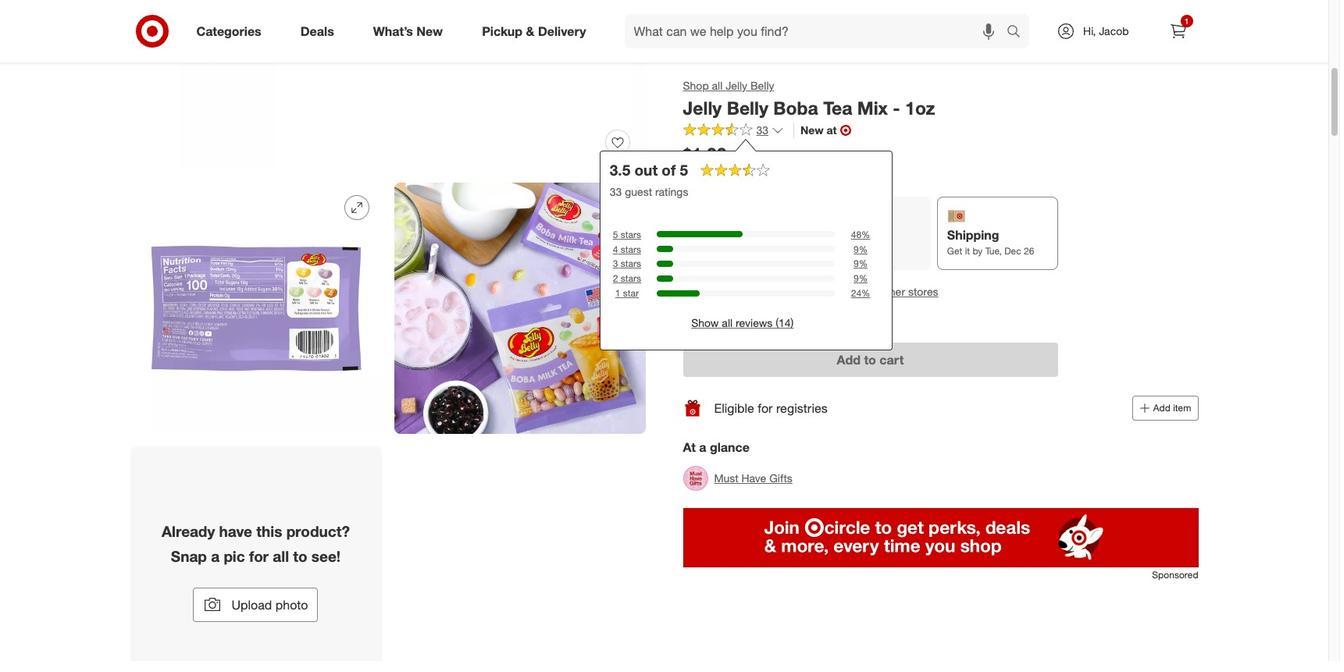 Task type: locate. For each thing, give the bounding box(es) containing it.
stock
[[723, 283, 756, 299], [721, 307, 752, 323]]

out
[[683, 283, 705, 299], [683, 307, 703, 323]]

1 horizontal spatial for
[[758, 401, 773, 416]]

stock right show
[[721, 307, 752, 323]]

available inside delivery not available
[[839, 246, 875, 258]]

not inside pickup not available
[[693, 246, 708, 257]]

%
[[862, 229, 870, 240], [859, 243, 868, 255], [859, 258, 868, 270], [859, 273, 868, 284], [862, 287, 870, 299]]

new right what's
[[417, 23, 443, 39]]

stores inside button
[[908, 285, 938, 298]]

2 vertical spatial 9
[[854, 273, 859, 284]]

jacob
[[1099, 24, 1129, 37]]

all inside already have this product? snap a pic for all to see!
[[273, 547, 289, 565]]

2 9 % from the top
[[854, 258, 868, 270]]

gifts
[[769, 472, 793, 485]]

not up out of stock at northgate
[[693, 246, 708, 257]]

photo
[[276, 597, 308, 613]]

0 vertical spatial northgate
[[695, 169, 745, 182]]

stars up the 4 stars
[[621, 229, 641, 240]]

0 vertical spatial to
[[864, 353, 876, 368]]

out left the reviews
[[683, 307, 703, 323]]

0 horizontal spatial new
[[417, 23, 443, 39]]

for right eligible
[[758, 401, 773, 416]]

5 stars
[[613, 229, 641, 240]]

0 vertical spatial belly
[[751, 79, 774, 92]]

1 horizontal spatial new
[[801, 123, 824, 136]]

mix
[[857, 97, 888, 119]]

0 vertical spatial 9
[[854, 243, 859, 255]]

0 vertical spatial for
[[758, 401, 773, 416]]

all right the shop
[[712, 79, 723, 92]]

categories link
[[183, 14, 281, 48]]

a left pic
[[211, 547, 220, 565]]

all down this
[[273, 547, 289, 565]]

add item button
[[1132, 396, 1198, 421]]

0 horizontal spatial delivery
[[538, 23, 586, 39]]

to inside button
[[864, 353, 876, 368]]

delivery up check
[[821, 228, 869, 244]]

2 out from the top
[[683, 307, 703, 323]]

add left cart on the right bottom of the page
[[837, 353, 861, 368]]

available down 48
[[839, 246, 875, 258]]

1 vertical spatial delivery
[[821, 228, 869, 244]]

this
[[256, 523, 282, 541]]

hi,
[[1083, 24, 1096, 37]]

0 horizontal spatial to
[[293, 547, 307, 565]]

1 vertical spatial of
[[708, 283, 720, 299]]

jelly down the shop
[[683, 97, 722, 119]]

add to cart button
[[683, 343, 1058, 378]]

0 horizontal spatial northgate
[[695, 169, 745, 182]]

4 stars
[[613, 243, 641, 255]]

0 horizontal spatial for
[[249, 547, 269, 565]]

1 horizontal spatial 1
[[1185, 16, 1189, 26]]

check other stores
[[845, 285, 938, 298]]

stock up show all reviews (14) in the top of the page
[[723, 283, 756, 299]]

1 vertical spatial stock
[[721, 307, 752, 323]]

1 left star
[[615, 287, 620, 299]]

stars
[[621, 229, 641, 240], [621, 243, 641, 255], [621, 258, 641, 270], [621, 273, 641, 284]]

stores right other
[[908, 285, 938, 298]]

of
[[662, 161, 676, 179], [708, 283, 720, 299], [707, 307, 718, 323]]

1 horizontal spatial a
[[699, 440, 706, 456]]

1 9 % from the top
[[854, 243, 868, 255]]

1 horizontal spatial 33
[[756, 123, 769, 136]]

0 horizontal spatial pickup
[[482, 23, 523, 39]]

1 9 from the top
[[854, 243, 859, 255]]

new down boba
[[801, 123, 824, 136]]

snap
[[171, 547, 207, 565]]

1 vertical spatial 1
[[615, 287, 620, 299]]

48 %
[[851, 229, 870, 240]]

1 horizontal spatial not
[[821, 246, 836, 258]]

stars for 5 stars
[[621, 229, 641, 240]]

it
[[965, 246, 970, 257]]

for right pic
[[249, 547, 269, 565]]

33 down 3.5
[[610, 185, 622, 198]]

1 vertical spatial out
[[683, 307, 703, 323]]

0 vertical spatial 33
[[756, 123, 769, 136]]

1 vertical spatial 9
[[854, 258, 859, 270]]

stores down the 24
[[827, 307, 861, 323]]

of up ratings
[[662, 161, 676, 179]]

0 horizontal spatial 5
[[613, 229, 618, 240]]

pickup for not
[[693, 228, 734, 243]]

1 vertical spatial jelly
[[683, 97, 722, 119]]

0 horizontal spatial a
[[211, 547, 220, 565]]

2 vertical spatial of
[[707, 307, 718, 323]]

available for pickup
[[711, 246, 747, 257]]

3 9 from the top
[[854, 273, 859, 284]]

1 right the jacob at the right top
[[1185, 16, 1189, 26]]

9 %
[[854, 243, 868, 255], [854, 258, 868, 270], [854, 273, 868, 284]]

stars up 2 stars
[[621, 258, 641, 270]]

2 stars
[[613, 273, 641, 284]]

delivery right &
[[538, 23, 586, 39]]

1 vertical spatial 5
[[613, 229, 618, 240]]

stars up 3 stars
[[621, 243, 641, 255]]

jelly right the shop
[[726, 79, 748, 92]]

1 stars from the top
[[621, 229, 641, 240]]

1 vertical spatial a
[[211, 547, 220, 565]]

5 up ratings
[[680, 161, 688, 179]]

0 vertical spatial stock
[[723, 283, 756, 299]]

available
[[711, 246, 747, 257], [839, 246, 875, 258]]

check other stores button
[[844, 283, 939, 300]]

at down tea
[[827, 123, 837, 136]]

a right at
[[699, 440, 706, 456]]

pickup not available
[[693, 228, 747, 257]]

1 horizontal spatial to
[[864, 353, 876, 368]]

1 vertical spatial add
[[1153, 403, 1171, 414]]

0 horizontal spatial not
[[693, 246, 708, 257]]

9
[[854, 243, 859, 255], [854, 258, 859, 270], [854, 273, 859, 284]]

33 down shop all jelly belly jelly belly boba tea mix - 1oz
[[756, 123, 769, 136]]

pickup inside pickup not available
[[693, 228, 734, 243]]

not inside delivery not available
[[821, 246, 836, 258]]

2 vertical spatial 9 %
[[854, 273, 868, 284]]

1 horizontal spatial stores
[[908, 285, 938, 298]]

1 vertical spatial pickup
[[693, 228, 734, 243]]

3.5 out of 5
[[610, 161, 688, 179]]

search
[[1000, 25, 1037, 40]]

shop
[[683, 79, 709, 92]]

add left item
[[1153, 403, 1171, 414]]

belly up boba
[[751, 79, 774, 92]]

delivery
[[538, 23, 586, 39], [821, 228, 869, 244]]

33 guest ratings
[[610, 185, 688, 198]]

1 horizontal spatial add
[[1153, 403, 1171, 414]]

1 horizontal spatial delivery
[[821, 228, 869, 244]]

0 horizontal spatial add
[[837, 353, 861, 368]]

1 vertical spatial northgate
[[775, 283, 835, 299]]

all
[[712, 79, 723, 92], [769, 307, 782, 323], [722, 316, 733, 330], [273, 547, 289, 565]]

0 vertical spatial out
[[683, 283, 705, 299]]

available for delivery
[[839, 246, 875, 258]]

delivery not available
[[821, 228, 875, 258]]

0 horizontal spatial 1
[[615, 287, 620, 299]]

0 vertical spatial pickup
[[482, 23, 523, 39]]

of for out of stock at northgate
[[708, 283, 720, 299]]

delivery inside delivery not available
[[821, 228, 869, 244]]

belly up 33 link
[[727, 97, 768, 119]]

boba
[[773, 97, 818, 119]]

1 vertical spatial to
[[293, 547, 307, 565]]

to left see!
[[293, 547, 307, 565]]

0 vertical spatial stores
[[908, 285, 938, 298]]

out up show
[[683, 283, 705, 299]]

stars for 3 stars
[[621, 258, 641, 270]]

33
[[756, 123, 769, 136], [610, 185, 622, 198]]

stars up star
[[621, 273, 641, 284]]

1 horizontal spatial jelly
[[726, 79, 748, 92]]

not up northgate button
[[821, 246, 836, 258]]

to left cart on the right bottom of the page
[[864, 353, 876, 368]]

to
[[864, 353, 876, 368], [293, 547, 307, 565]]

new
[[417, 23, 443, 39], [801, 123, 824, 136]]

5
[[680, 161, 688, 179], [613, 229, 618, 240]]

9 % for 4 stars
[[854, 243, 868, 255]]

add item
[[1153, 403, 1191, 414]]

1 vertical spatial new
[[801, 123, 824, 136]]

1 vertical spatial for
[[249, 547, 269, 565]]

to inside already have this product? snap a pic for all to see!
[[293, 547, 307, 565]]

0 vertical spatial new
[[417, 23, 443, 39]]

out for out of stock at northgate
[[683, 283, 705, 299]]

48
[[851, 229, 862, 240]]

0 horizontal spatial available
[[711, 246, 747, 257]]

% for 4 stars
[[859, 243, 868, 255]]

of up show
[[708, 283, 720, 299]]

1 horizontal spatial available
[[839, 246, 875, 258]]

all right show
[[722, 316, 733, 330]]

1 out from the top
[[683, 283, 705, 299]]

northgate down $1.00 in the top of the page
[[695, 169, 745, 182]]

northgate button
[[775, 282, 835, 300]]

available inside pickup not available
[[711, 246, 747, 257]]

0 horizontal spatial 33
[[610, 185, 622, 198]]

pickup down at northgate
[[693, 228, 734, 243]]

9 for 3 stars
[[854, 258, 859, 270]]

0 vertical spatial 9 %
[[854, 243, 868, 255]]

2 stars from the top
[[621, 243, 641, 255]]

3 9 % from the top
[[854, 273, 868, 284]]

at
[[827, 123, 837, 136], [683, 169, 692, 182], [760, 283, 771, 299], [755, 307, 766, 323]]

1 for 1 star
[[615, 287, 620, 299]]

add
[[837, 353, 861, 368], [1153, 403, 1171, 414]]

for inside already have this product? snap a pic for all to see!
[[249, 547, 269, 565]]

0 vertical spatial a
[[699, 440, 706, 456]]

hi, jacob
[[1083, 24, 1129, 37]]

at a glance
[[683, 440, 750, 456]]

0 vertical spatial 5
[[680, 161, 688, 179]]

what's new link
[[360, 14, 462, 48]]

4 stars from the top
[[621, 273, 641, 284]]

available up out of stock at northgate
[[711, 246, 747, 257]]

0 horizontal spatial stores
[[827, 307, 861, 323]]

a inside already have this product? snap a pic for all to see!
[[211, 547, 220, 565]]

3 stars from the top
[[621, 258, 641, 270]]

shipping get it by tue, dec 26
[[947, 228, 1034, 257]]

new at
[[801, 123, 837, 136]]

stock for northgate
[[723, 283, 756, 299]]

jelly belly boba tea mix - 1oz, 2 of 4 image
[[130, 183, 382, 434]]

northgate
[[695, 169, 745, 182], [775, 283, 835, 299]]

0 vertical spatial add
[[837, 353, 861, 368]]

out of stock at all nearby stores
[[683, 307, 861, 323]]

search button
[[1000, 14, 1037, 52]]

1 vertical spatial 9 %
[[854, 258, 868, 270]]

% for 1 star
[[862, 287, 870, 299]]

2 9 from the top
[[854, 258, 859, 270]]

1 horizontal spatial northgate
[[775, 283, 835, 299]]

1 vertical spatial 33
[[610, 185, 622, 198]]

get
[[947, 246, 962, 257]]

item
[[1173, 403, 1191, 414]]

0 vertical spatial of
[[662, 161, 676, 179]]

of left the reviews
[[707, 307, 718, 323]]

1 horizontal spatial pickup
[[693, 228, 734, 243]]

jelly
[[726, 79, 748, 92], [683, 97, 722, 119]]

1 for 1
[[1185, 16, 1189, 26]]

all inside shop all jelly belly jelly belly boba tea mix - 1oz
[[712, 79, 723, 92]]

northgate up nearby
[[775, 283, 835, 299]]

5 up 4
[[613, 229, 618, 240]]

pickup left &
[[482, 23, 523, 39]]

glance
[[710, 440, 750, 456]]

a
[[699, 440, 706, 456], [211, 547, 220, 565]]

0 vertical spatial 1
[[1185, 16, 1189, 26]]



Task type: describe. For each thing, give the bounding box(es) containing it.
at northgate
[[683, 169, 745, 182]]

at down out of stock at northgate
[[755, 307, 766, 323]]

pickup & delivery
[[482, 23, 586, 39]]

stars for 2 stars
[[621, 273, 641, 284]]

4
[[613, 243, 618, 255]]

must
[[714, 472, 739, 485]]

cart
[[880, 353, 904, 368]]

out of stock at northgate
[[683, 283, 835, 299]]

stars for 4 stars
[[621, 243, 641, 255]]

already
[[162, 523, 215, 541]]

% for 5 stars
[[862, 229, 870, 240]]

1 vertical spatial stores
[[827, 307, 861, 323]]

eligible for registries
[[714, 401, 828, 416]]

upload photo
[[232, 597, 308, 613]]

2
[[613, 273, 618, 284]]

33 for 33 guest ratings
[[610, 185, 622, 198]]

% for 2 stars
[[859, 273, 868, 284]]

must have gifts button
[[683, 462, 793, 496]]

% for 3 stars
[[859, 258, 868, 270]]

advertisement region
[[683, 509, 1198, 568]]

not for pickup
[[693, 246, 708, 257]]

all inside button
[[722, 316, 733, 330]]

reviews
[[736, 316, 773, 330]]

what's new
[[373, 23, 443, 39]]

add to cart
[[837, 353, 904, 368]]

sponsored
[[1152, 570, 1198, 581]]

add for add item
[[1153, 403, 1171, 414]]

not for delivery
[[821, 246, 836, 258]]

show all reviews (14)
[[691, 316, 794, 330]]

0 vertical spatial jelly
[[726, 79, 748, 92]]

show
[[691, 316, 719, 330]]

already have this product? snap a pic for all to see!
[[162, 523, 350, 565]]

tea
[[823, 97, 852, 119]]

nearby
[[785, 307, 823, 323]]

registries
[[776, 401, 828, 416]]

all left nearby
[[769, 307, 782, 323]]

add for add to cart
[[837, 353, 861, 368]]

shop all jelly belly jelly belly boba tea mix - 1oz
[[683, 79, 935, 119]]

check
[[845, 285, 877, 298]]

9 for 2 stars
[[854, 273, 859, 284]]

of for out of stock at all nearby stores
[[707, 307, 718, 323]]

pickup for &
[[482, 23, 523, 39]]

at up 'out of stock at all nearby stores'
[[760, 283, 771, 299]]

categories
[[196, 23, 261, 39]]

dec
[[1004, 246, 1021, 257]]

9 % for 2 stars
[[854, 273, 868, 284]]

have
[[219, 523, 252, 541]]

ratings
[[655, 185, 688, 198]]

What can we help you find? suggestions appear below search field
[[624, 14, 1011, 48]]

&
[[526, 23, 535, 39]]

1 vertical spatial belly
[[727, 97, 768, 119]]

(14)
[[776, 316, 794, 330]]

guest
[[625, 185, 652, 198]]

0 horizontal spatial jelly
[[683, 97, 722, 119]]

1 link
[[1161, 14, 1195, 48]]

9 for 4 stars
[[854, 243, 859, 255]]

33 link
[[683, 122, 784, 140]]

at up ratings
[[683, 169, 692, 182]]

3 stars
[[613, 258, 641, 270]]

tue,
[[985, 246, 1002, 257]]

33 for 33
[[756, 123, 769, 136]]

by
[[973, 246, 983, 257]]

3
[[613, 258, 618, 270]]

deals link
[[287, 14, 354, 48]]

0 vertical spatial delivery
[[538, 23, 586, 39]]

show all reviews (14) button
[[691, 316, 794, 331]]

pic
[[224, 547, 245, 565]]

see!
[[311, 547, 341, 565]]

24 %
[[851, 287, 870, 299]]

stock for all
[[721, 307, 752, 323]]

1oz
[[905, 97, 935, 119]]

product?
[[286, 523, 350, 541]]

9 % for 3 stars
[[854, 258, 868, 270]]

jelly belly boba tea mix - 1oz, 1 of 4 image
[[130, 0, 645, 170]]

star
[[623, 287, 639, 299]]

have
[[742, 472, 766, 485]]

other
[[880, 285, 905, 298]]

jelly belly boba tea mix - 1oz, 3 of 4 image
[[394, 183, 645, 434]]

3.5
[[610, 161, 630, 179]]

what's
[[373, 23, 413, 39]]

1 star
[[615, 287, 639, 299]]

out for out of stock at all nearby stores
[[683, 307, 703, 323]]

$1.00
[[683, 143, 727, 165]]

out
[[635, 161, 658, 179]]

-
[[893, 97, 900, 119]]

upload photo button
[[193, 588, 318, 622]]

shipping
[[947, 228, 999, 243]]

24
[[851, 287, 862, 299]]

26
[[1024, 246, 1034, 257]]

deals
[[300, 23, 334, 39]]

eligible
[[714, 401, 754, 416]]

1 horizontal spatial 5
[[680, 161, 688, 179]]

pickup & delivery link
[[469, 14, 606, 48]]

must have gifts
[[714, 472, 793, 485]]

at
[[683, 440, 696, 456]]

upload
[[232, 597, 272, 613]]



Task type: vqa. For each thing, say whether or not it's contained in the screenshot.


